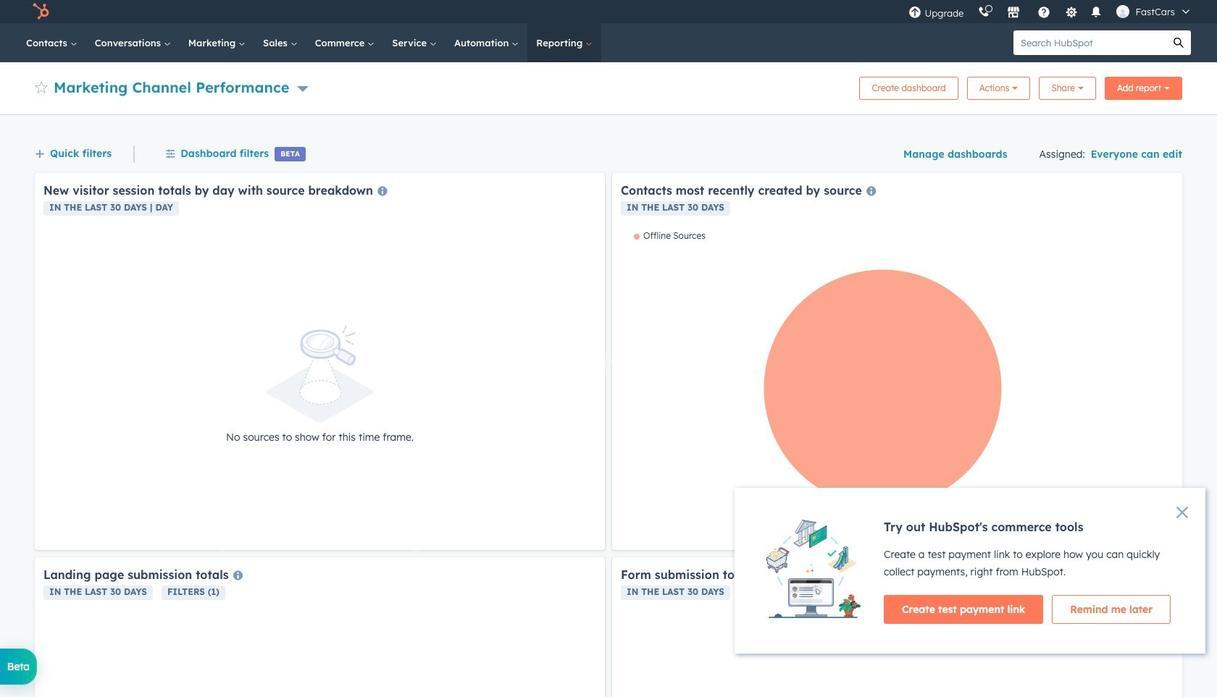 Task type: describe. For each thing, give the bounding box(es) containing it.
close image
[[1177, 507, 1188, 519]]

landing page submission totals element
[[35, 558, 605, 698]]

interactive chart image
[[621, 230, 1174, 542]]

Search HubSpot search field
[[1014, 30, 1167, 55]]



Task type: locate. For each thing, give the bounding box(es) containing it.
christina overa image
[[1117, 5, 1130, 18]]

new visitor session totals by day with source breakdown element
[[35, 173, 605, 551]]

form submission totals element
[[612, 558, 1182, 698]]

contacts most recently created by source element
[[612, 173, 1182, 551]]

menu
[[902, 0, 1200, 23]]

banner
[[35, 72, 1182, 100]]

marketplaces image
[[1007, 7, 1020, 20]]

toggle series visibility region
[[634, 230, 706, 241]]



Task type: vqa. For each thing, say whether or not it's contained in the screenshot.
Terry Turtle image
no



